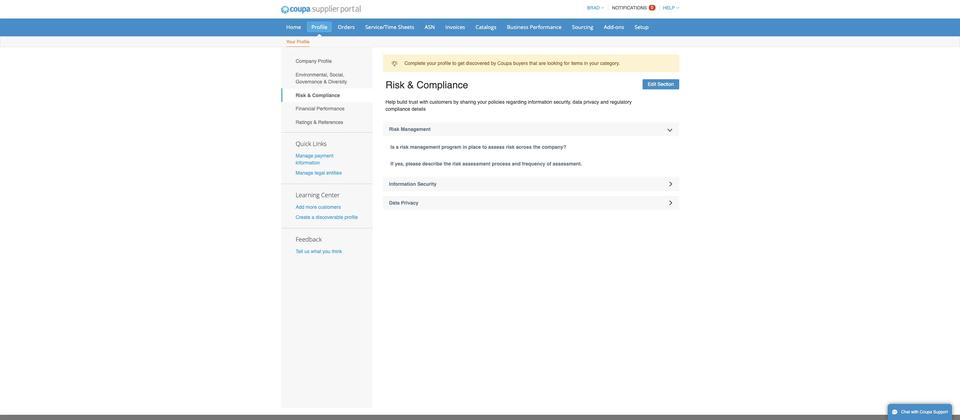 Task type: describe. For each thing, give the bounding box(es) containing it.
place
[[468, 144, 481, 150]]

payment
[[315, 153, 333, 158]]

0
[[651, 5, 653, 10]]

add-ons link
[[599, 22, 629, 32]]

chat with coupa support button
[[888, 404, 952, 420]]

ons
[[615, 23, 624, 30]]

please
[[406, 161, 421, 167]]

yes,
[[395, 161, 404, 167]]

tell
[[296, 249, 303, 254]]

build
[[397, 99, 407, 105]]

details
[[412, 106, 426, 112]]

coupa inside alert
[[497, 60, 512, 66]]

add more customers
[[296, 204, 341, 210]]

0 horizontal spatial in
[[463, 144, 467, 150]]

your profile
[[286, 39, 310, 44]]

are
[[539, 60, 546, 66]]

complete your profile to get discovered by coupa buyers that are looking for items in your category. alert
[[383, 54, 679, 72]]

ratings & references
[[296, 119, 343, 125]]

asn link
[[420, 22, 439, 32]]

home link
[[282, 22, 306, 32]]

sharing
[[460, 99, 476, 105]]

assessment
[[462, 161, 490, 167]]

performance for business performance
[[530, 23, 562, 30]]

0 horizontal spatial your
[[427, 60, 436, 66]]

catalogs link
[[471, 22, 501, 32]]

add
[[296, 204, 304, 210]]

company
[[296, 58, 317, 64]]

manage for manage payment information
[[296, 153, 313, 158]]

1 vertical spatial to
[[482, 144, 487, 150]]

help build trust with customers by sharing your policies regarding information security, data privacy and regulatory compliance details
[[386, 99, 632, 112]]

feedback
[[296, 235, 322, 244]]

1 horizontal spatial the
[[533, 144, 540, 150]]

data privacy button
[[383, 196, 679, 210]]

brad link
[[584, 5, 604, 10]]

discoverable
[[316, 215, 343, 220]]

a for create
[[312, 215, 314, 220]]

privacy
[[584, 99, 599, 105]]

0 vertical spatial profile
[[312, 23, 327, 30]]

learning
[[296, 191, 320, 199]]

legal
[[315, 170, 325, 176]]

service/time sheets
[[365, 23, 414, 30]]

create
[[296, 215, 310, 220]]

financial performance
[[296, 106, 345, 112]]

regulatory
[[610, 99, 632, 105]]

information
[[389, 181, 416, 187]]

2 horizontal spatial risk
[[506, 144, 515, 150]]

ratings
[[296, 119, 312, 125]]

manage payment information
[[296, 153, 333, 165]]

navigation containing notifications 0
[[584, 1, 679, 15]]

business performance
[[507, 23, 562, 30]]

for
[[564, 60, 570, 66]]

help for help build trust with customers by sharing your policies regarding information security, data privacy and regulatory compliance details
[[386, 99, 396, 105]]

across
[[516, 144, 532, 150]]

category.
[[600, 60, 620, 66]]

manage for manage legal entities
[[296, 170, 313, 176]]

center
[[321, 191, 340, 199]]

security,
[[554, 99, 571, 105]]

information inside help build trust with customers by sharing your policies regarding information security, data privacy and regulatory compliance details
[[528, 99, 552, 105]]

privacy
[[401, 200, 418, 206]]

information security heading
[[383, 177, 679, 191]]

orders
[[338, 23, 355, 30]]

of
[[547, 161, 551, 167]]

chat
[[901, 410, 910, 415]]

risk inside dropdown button
[[389, 126, 399, 132]]

risk management heading
[[383, 122, 679, 136]]

setup link
[[630, 22, 653, 32]]

entities
[[326, 170, 342, 176]]

tell us what you think
[[296, 249, 342, 254]]

your profile link
[[286, 38, 310, 47]]

quick links
[[296, 139, 327, 148]]

performance for financial performance
[[317, 106, 345, 112]]

items
[[571, 60, 583, 66]]

environmental, social, governance & diversity
[[296, 72, 347, 85]]

to inside alert
[[452, 60, 456, 66]]

describe
[[422, 161, 442, 167]]

risk management
[[389, 126, 431, 132]]

home
[[286, 23, 301, 30]]

process
[[492, 161, 511, 167]]

regarding
[[506, 99, 527, 105]]

notifications
[[612, 5, 647, 10]]

edit section
[[648, 81, 674, 87]]

data privacy
[[389, 200, 418, 206]]

chat with coupa support
[[901, 410, 948, 415]]

1 vertical spatial the
[[444, 161, 451, 167]]

financial performance link
[[281, 102, 373, 115]]

catalogs
[[476, 23, 496, 30]]

invoices link
[[441, 22, 470, 32]]

information inside manage payment information
[[296, 160, 320, 165]]

learning center
[[296, 191, 340, 199]]

with inside chat with coupa support button
[[911, 410, 919, 415]]

risk & compliance inside risk & compliance link
[[296, 92, 340, 98]]

program
[[442, 144, 461, 150]]

with inside help build trust with customers by sharing your policies regarding information security, data privacy and regulatory compliance details
[[420, 99, 428, 105]]

risk management button
[[383, 122, 679, 136]]

diversity
[[328, 79, 347, 85]]

references
[[318, 119, 343, 125]]

in inside alert
[[584, 60, 588, 66]]

looking
[[547, 60, 563, 66]]

complete
[[404, 60, 425, 66]]

data
[[389, 200, 400, 206]]

manage payment information link
[[296, 153, 333, 165]]

1 vertical spatial risk
[[296, 92, 306, 98]]



Task type: locate. For each thing, give the bounding box(es) containing it.
quick
[[296, 139, 311, 148]]

0 horizontal spatial to
[[452, 60, 456, 66]]

create a discoverable profile
[[296, 215, 358, 220]]

0 horizontal spatial the
[[444, 161, 451, 167]]

is a risk management program in place to assess risk across the company?
[[390, 144, 566, 150]]

manage legal entities
[[296, 170, 342, 176]]

profile down coupa supplier portal image
[[312, 23, 327, 30]]

compliance
[[386, 106, 410, 112]]

1 vertical spatial information
[[296, 160, 320, 165]]

with
[[420, 99, 428, 105], [911, 410, 919, 415]]

information up manage legal entities
[[296, 160, 320, 165]]

to
[[452, 60, 456, 66], [482, 144, 487, 150]]

risk & compliance link
[[281, 88, 373, 102]]

0 vertical spatial compliance
[[417, 79, 468, 91]]

environmental,
[[296, 72, 328, 78]]

help for help
[[663, 5, 675, 10]]

manage inside manage payment information
[[296, 153, 313, 158]]

is
[[390, 144, 395, 150]]

1 horizontal spatial in
[[584, 60, 588, 66]]

profile up environmental, social, governance & diversity link
[[318, 58, 332, 64]]

you
[[323, 249, 330, 254]]

your
[[286, 39, 295, 44]]

governance
[[296, 79, 322, 85]]

1 horizontal spatial customers
[[430, 99, 452, 105]]

0 horizontal spatial risk & compliance
[[296, 92, 340, 98]]

profile inside alert
[[438, 60, 451, 66]]

1 vertical spatial customers
[[318, 204, 341, 210]]

by inside help build trust with customers by sharing your policies regarding information security, data privacy and regulatory compliance details
[[454, 99, 459, 105]]

links
[[313, 139, 327, 148]]

0 vertical spatial help
[[663, 5, 675, 10]]

& down governance
[[307, 92, 311, 98]]

1 vertical spatial by
[[454, 99, 459, 105]]

to right place
[[482, 144, 487, 150]]

1 horizontal spatial by
[[491, 60, 496, 66]]

think
[[332, 249, 342, 254]]

1 vertical spatial a
[[312, 215, 314, 220]]

edit
[[648, 81, 656, 87]]

and
[[600, 99, 609, 105], [512, 161, 521, 167]]

in
[[584, 60, 588, 66], [463, 144, 467, 150]]

0 horizontal spatial compliance
[[312, 92, 340, 98]]

1 horizontal spatial performance
[[530, 23, 562, 30]]

with right "chat" on the right bottom of the page
[[911, 410, 919, 415]]

0 vertical spatial risk & compliance
[[386, 79, 468, 91]]

1 horizontal spatial information
[[528, 99, 552, 105]]

0 horizontal spatial customers
[[318, 204, 341, 210]]

company profile link
[[281, 54, 373, 68]]

0 vertical spatial and
[[600, 99, 609, 105]]

1 vertical spatial risk & compliance
[[296, 92, 340, 98]]

company?
[[542, 144, 566, 150]]

0 vertical spatial by
[[491, 60, 496, 66]]

your left category.
[[589, 60, 599, 66]]

coupa left the buyers at the top of the page
[[497, 60, 512, 66]]

2 vertical spatial risk
[[389, 126, 399, 132]]

help up the compliance
[[386, 99, 396, 105]]

compliance down the get
[[417, 79, 468, 91]]

profile for company profile
[[318, 58, 332, 64]]

help right 0
[[663, 5, 675, 10]]

and inside help build trust with customers by sharing your policies regarding information security, data privacy and regulatory compliance details
[[600, 99, 609, 105]]

risk left across
[[506, 144, 515, 150]]

1 horizontal spatial with
[[911, 410, 919, 415]]

profile
[[438, 60, 451, 66], [345, 215, 358, 220]]

sheets
[[398, 23, 414, 30]]

social,
[[330, 72, 344, 78]]

service/time sheets link
[[361, 22, 419, 32]]

your right complete
[[427, 60, 436, 66]]

0 horizontal spatial by
[[454, 99, 459, 105]]

& inside "link"
[[314, 119, 317, 125]]

&
[[324, 79, 327, 85], [407, 79, 414, 91], [307, 92, 311, 98], [314, 119, 317, 125]]

by inside alert
[[491, 60, 496, 66]]

management
[[401, 126, 431, 132]]

1 vertical spatial coupa
[[920, 410, 932, 415]]

1 horizontal spatial a
[[396, 144, 399, 150]]

profile right your
[[297, 39, 310, 44]]

invoices
[[445, 23, 465, 30]]

customers
[[430, 99, 452, 105], [318, 204, 341, 210]]

1 vertical spatial profile
[[345, 215, 358, 220]]

manage legal entities link
[[296, 170, 342, 176]]

1 vertical spatial manage
[[296, 170, 313, 176]]

the
[[533, 144, 540, 150], [444, 161, 451, 167]]

section
[[658, 81, 674, 87]]

information security button
[[383, 177, 679, 191]]

information security
[[389, 181, 437, 187]]

1 vertical spatial performance
[[317, 106, 345, 112]]

and right process
[[512, 161, 521, 167]]

the right across
[[533, 144, 540, 150]]

brad
[[587, 5, 600, 10]]

0 vertical spatial coupa
[[497, 60, 512, 66]]

0 vertical spatial with
[[420, 99, 428, 105]]

risk down the program
[[452, 161, 461, 167]]

assess
[[488, 144, 505, 150]]

sourcing link
[[568, 22, 598, 32]]

manage down quick on the top left of page
[[296, 153, 313, 158]]

help
[[663, 5, 675, 10], [386, 99, 396, 105]]

0 horizontal spatial profile
[[345, 215, 358, 220]]

1 horizontal spatial help
[[663, 5, 675, 10]]

coupa inside button
[[920, 410, 932, 415]]

0 vertical spatial a
[[396, 144, 399, 150]]

1 vertical spatial with
[[911, 410, 919, 415]]

1 horizontal spatial your
[[477, 99, 487, 105]]

and right privacy
[[600, 99, 609, 105]]

your inside help build trust with customers by sharing your policies regarding information security, data privacy and regulatory compliance details
[[477, 99, 487, 105]]

your right sharing
[[477, 99, 487, 105]]

coupa left support
[[920, 410, 932, 415]]

business performance link
[[502, 22, 566, 32]]

0 vertical spatial information
[[528, 99, 552, 105]]

with up details at the left of the page
[[420, 99, 428, 105]]

add more customers link
[[296, 204, 341, 210]]

0 vertical spatial profile
[[438, 60, 451, 66]]

1 horizontal spatial profile
[[438, 60, 451, 66]]

1 vertical spatial profile
[[297, 39, 310, 44]]

help link
[[660, 5, 679, 10]]

business
[[507, 23, 529, 30]]

add-
[[604, 23, 615, 30]]

asn
[[425, 23, 435, 30]]

risk up is
[[389, 126, 399, 132]]

customers left sharing
[[430, 99, 452, 105]]

& right the ratings
[[314, 119, 317, 125]]

1 vertical spatial and
[[512, 161, 521, 167]]

risk & compliance up 'financial performance'
[[296, 92, 340, 98]]

manage left legal
[[296, 170, 313, 176]]

0 vertical spatial to
[[452, 60, 456, 66]]

help inside navigation
[[663, 5, 675, 10]]

1 vertical spatial compliance
[[312, 92, 340, 98]]

orders link
[[333, 22, 359, 32]]

1 vertical spatial help
[[386, 99, 396, 105]]

profile link
[[307, 22, 332, 32]]

customers inside help build trust with customers by sharing your policies regarding information security, data privacy and regulatory compliance details
[[430, 99, 452, 105]]

what
[[311, 249, 321, 254]]

& inside "environmental, social, governance & diversity"
[[324, 79, 327, 85]]

security
[[417, 181, 437, 187]]

risk & compliance
[[386, 79, 468, 91], [296, 92, 340, 98]]

profile
[[312, 23, 327, 30], [297, 39, 310, 44], [318, 58, 332, 64]]

a right is
[[396, 144, 399, 150]]

performance right business
[[530, 23, 562, 30]]

trust
[[409, 99, 418, 105]]

1 horizontal spatial coupa
[[920, 410, 932, 415]]

0 horizontal spatial a
[[312, 215, 314, 220]]

0 horizontal spatial performance
[[317, 106, 345, 112]]

1 horizontal spatial risk
[[452, 161, 461, 167]]

in right the items
[[584, 60, 588, 66]]

risk up financial
[[296, 92, 306, 98]]

customers up discoverable
[[318, 204, 341, 210]]

& left diversity
[[324, 79, 327, 85]]

by left sharing
[[454, 99, 459, 105]]

performance up the references
[[317, 106, 345, 112]]

in left place
[[463, 144, 467, 150]]

2 vertical spatial profile
[[318, 58, 332, 64]]

buyers
[[513, 60, 528, 66]]

ratings & references link
[[281, 115, 373, 129]]

1 horizontal spatial to
[[482, 144, 487, 150]]

setup
[[635, 23, 649, 30]]

help inside help build trust with customers by sharing your policies regarding information security, data privacy and regulatory compliance details
[[386, 99, 396, 105]]

to left the get
[[452, 60, 456, 66]]

0 horizontal spatial information
[[296, 160, 320, 165]]

1 horizontal spatial compliance
[[417, 79, 468, 91]]

1 manage from the top
[[296, 153, 313, 158]]

0 vertical spatial the
[[533, 144, 540, 150]]

0 vertical spatial customers
[[430, 99, 452, 105]]

profile left the get
[[438, 60, 451, 66]]

2 horizontal spatial your
[[589, 60, 599, 66]]

performance
[[530, 23, 562, 30], [317, 106, 345, 112]]

risk & compliance up trust
[[386, 79, 468, 91]]

profile right discoverable
[[345, 215, 358, 220]]

risk right is
[[400, 144, 409, 150]]

information left security,
[[528, 99, 552, 105]]

0 vertical spatial in
[[584, 60, 588, 66]]

a for is
[[396, 144, 399, 150]]

1 horizontal spatial and
[[600, 99, 609, 105]]

a right the create
[[312, 215, 314, 220]]

us
[[304, 249, 309, 254]]

0 horizontal spatial and
[[512, 161, 521, 167]]

& up trust
[[407, 79, 414, 91]]

0 vertical spatial performance
[[530, 23, 562, 30]]

data privacy heading
[[383, 196, 679, 210]]

0 horizontal spatial coupa
[[497, 60, 512, 66]]

1 vertical spatial in
[[463, 144, 467, 150]]

assessment.
[[553, 161, 582, 167]]

compliance up financial performance link
[[312, 92, 340, 98]]

0 vertical spatial manage
[[296, 153, 313, 158]]

coupa
[[497, 60, 512, 66], [920, 410, 932, 415]]

data
[[573, 99, 582, 105]]

coupa supplier portal image
[[276, 1, 366, 19]]

risk up build
[[386, 79, 405, 91]]

the right the describe
[[444, 161, 451, 167]]

that
[[529, 60, 537, 66]]

complete your profile to get discovered by coupa buyers that are looking for items in your category.
[[404, 60, 620, 66]]

get
[[458, 60, 465, 66]]

0 horizontal spatial with
[[420, 99, 428, 105]]

profile inside "link"
[[318, 58, 332, 64]]

0 horizontal spatial risk
[[400, 144, 409, 150]]

by right the discovered
[[491, 60, 496, 66]]

notifications 0
[[612, 5, 653, 10]]

sourcing
[[572, 23, 593, 30]]

0 vertical spatial risk
[[386, 79, 405, 91]]

more
[[306, 204, 317, 210]]

0 horizontal spatial help
[[386, 99, 396, 105]]

financial
[[296, 106, 315, 112]]

navigation
[[584, 1, 679, 15]]

2 manage from the top
[[296, 170, 313, 176]]

service/time
[[365, 23, 397, 30]]

profile for your profile
[[297, 39, 310, 44]]

create a discoverable profile link
[[296, 215, 358, 220]]

1 horizontal spatial risk & compliance
[[386, 79, 468, 91]]



Task type: vqa. For each thing, say whether or not it's contained in the screenshot.
frequency
yes



